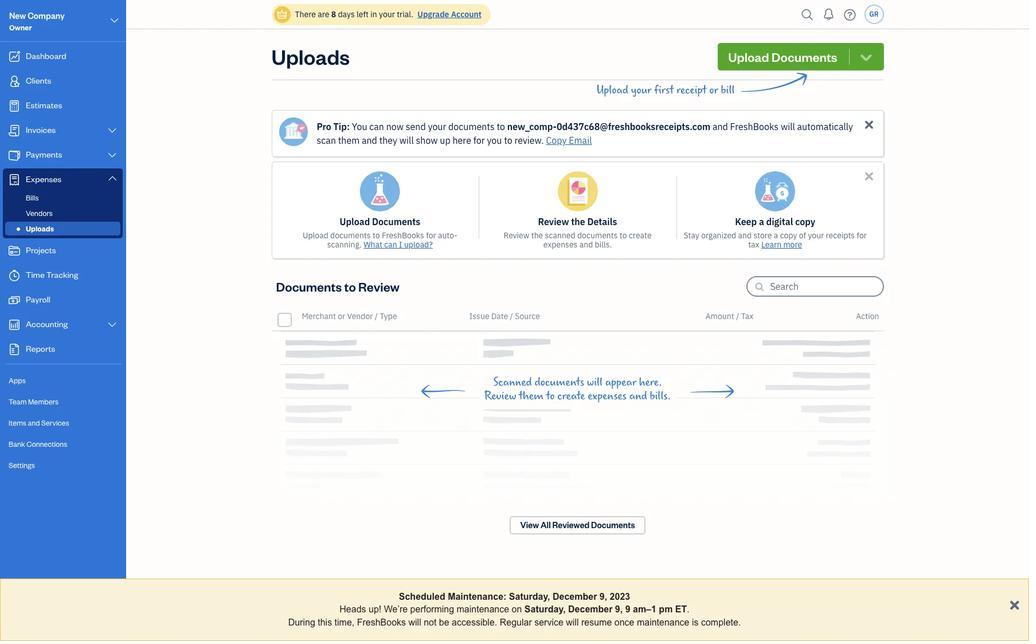 Task type: locate. For each thing, give the bounding box(es) containing it.
1 vertical spatial can
[[384, 240, 397, 250]]

will left the not
[[409, 618, 421, 628]]

0 horizontal spatial the
[[531, 231, 543, 241]]

× dialog
[[0, 579, 1029, 642]]

chevron large down image down payroll link
[[107, 321, 118, 330]]

store
[[754, 231, 772, 241]]

or
[[710, 84, 719, 97], [338, 311, 345, 322]]

copy up of
[[796, 216, 816, 228]]

chevron large down image for invoices
[[107, 126, 118, 135]]

and down the "keep"
[[738, 231, 752, 241]]

review inside scanned documents will appear here. review them to create expenses and bills.
[[485, 390, 516, 403]]

1 horizontal spatial maintenance
[[637, 618, 690, 628]]

documents down details
[[577, 231, 618, 241]]

2 vertical spatial chevron large down image
[[107, 174, 118, 183]]

a up store
[[759, 216, 764, 228]]

1 vertical spatial them
[[519, 390, 544, 403]]

on
[[512, 605, 522, 615]]

0 horizontal spatial bills.
[[595, 240, 612, 250]]

uploads down vendors
[[26, 224, 54, 233]]

1 vertical spatial copy
[[780, 231, 797, 241]]

2 horizontal spatial for
[[857, 231, 867, 241]]

expenses down the appear
[[588, 390, 627, 403]]

bills. inside scanned documents will appear here. review them to create expenses and bills.
[[650, 390, 671, 403]]

maintenance down pm
[[637, 618, 690, 628]]

0 vertical spatial freshbooks
[[730, 121, 779, 132]]

chevron large down image for payments
[[107, 151, 118, 160]]

issue
[[470, 311, 490, 322]]

2 chevron large down image from the top
[[107, 321, 118, 330]]

Search text field
[[771, 278, 883, 296]]

dashboard image
[[7, 51, 21, 63]]

0 vertical spatial can
[[369, 121, 384, 132]]

them down scanned
[[519, 390, 544, 403]]

1 vertical spatial the
[[531, 231, 543, 241]]

documents left i in the top left of the page
[[330, 231, 371, 241]]

documents
[[449, 121, 495, 132], [330, 231, 371, 241], [577, 231, 618, 241], [535, 376, 584, 389]]

et
[[675, 605, 687, 615]]

tax
[[749, 240, 760, 250]]

1 horizontal spatial expenses
[[588, 390, 627, 403]]

9, left 2023
[[600, 592, 607, 602]]

0 vertical spatial december
[[553, 592, 597, 602]]

amount
[[706, 311, 734, 322]]

0 vertical spatial chevron large down image
[[107, 126, 118, 135]]

0 horizontal spatial maintenance
[[457, 605, 509, 615]]

0 horizontal spatial /
[[375, 311, 378, 322]]

your right in
[[379, 9, 395, 19]]

expenses for documents
[[588, 390, 627, 403]]

amount button
[[706, 311, 734, 322]]

and down 'bill'
[[713, 121, 728, 132]]

view
[[520, 520, 539, 531]]

1 horizontal spatial create
[[629, 231, 652, 241]]

the up scanned
[[571, 216, 585, 228]]

connections
[[27, 440, 67, 449]]

main element
[[0, 0, 155, 642]]

2 horizontal spatial /
[[736, 311, 739, 322]]

can left i in the top left of the page
[[384, 240, 397, 250]]

bills. inside review the details review the scanned documents to create expenses and bills.
[[595, 240, 612, 250]]

1 vertical spatial chevron large down image
[[107, 151, 118, 160]]

of
[[799, 231, 806, 241]]

invoice image
[[7, 125, 21, 136]]

maintenance down maintenance:
[[457, 605, 509, 615]]

1 horizontal spatial the
[[571, 216, 585, 228]]

chevrondown image
[[858, 49, 874, 65]]

your up up
[[428, 121, 446, 132]]

expenses
[[26, 174, 62, 185]]

/ left type button
[[375, 311, 378, 322]]

items
[[9, 419, 26, 428]]

services
[[41, 419, 69, 428]]

merchant
[[302, 311, 336, 322]]

resume
[[582, 618, 612, 628]]

0 horizontal spatial uploads
[[26, 224, 54, 233]]

copy left of
[[780, 231, 797, 241]]

0 vertical spatial uploads
[[272, 43, 350, 70]]

expenses down review the details image
[[544, 240, 578, 250]]

/ left tax
[[736, 311, 739, 322]]

and down here.
[[630, 390, 647, 403]]

1 vertical spatial expenses
[[588, 390, 627, 403]]

0 vertical spatial upload documents
[[729, 49, 838, 65]]

type button
[[380, 311, 397, 322]]

0 vertical spatial bills.
[[595, 240, 612, 250]]

once
[[615, 618, 635, 628]]

1 horizontal spatial 9,
[[615, 605, 623, 615]]

for inside 'and freshbooks will automatically scan them and they will show up here for you to review.'
[[474, 135, 485, 146]]

create inside review the details review the scanned documents to create expenses and bills.
[[629, 231, 652, 241]]

0 vertical spatial the
[[571, 216, 585, 228]]

trial.
[[397, 9, 413, 19]]

to inside upload documents to freshbooks for auto- scanning.
[[373, 231, 380, 241]]

uploads inside main 'element'
[[26, 224, 54, 233]]

3 / from the left
[[736, 311, 739, 322]]

i
[[399, 240, 402, 250]]

1 vertical spatial freshbooks
[[382, 231, 424, 241]]

to inside review the details review the scanned documents to create expenses and bills.
[[620, 231, 627, 241]]

0 vertical spatial create
[[629, 231, 652, 241]]

vendor
[[347, 311, 373, 322]]

will left automatically
[[781, 121, 795, 132]]

bill
[[721, 84, 735, 97]]

time tracking link
[[3, 264, 123, 288]]

items and services link
[[3, 413, 123, 434]]

/ right date on the left of page
[[510, 311, 513, 322]]

review the details image
[[558, 171, 598, 212]]

open in new window image
[[973, 579, 982, 593]]

performing
[[410, 605, 454, 615]]

0 vertical spatial them
[[338, 135, 360, 146]]

documents inside review the details review the scanned documents to create expenses and bills.
[[577, 231, 618, 241]]

your left 'first'
[[631, 84, 652, 97]]

for left auto-
[[426, 231, 436, 241]]

documents inside button
[[772, 49, 838, 65]]

receipts
[[826, 231, 855, 241]]

bills. down here.
[[650, 390, 671, 403]]

and right items
[[28, 419, 40, 428]]

1 horizontal spatial bills.
[[650, 390, 671, 403]]

your right of
[[808, 231, 824, 241]]

upload documents down the search "icon"
[[729, 49, 838, 65]]

uploads down the there in the top of the page
[[272, 43, 350, 70]]

9, left "9"
[[615, 605, 623, 615]]

0 vertical spatial or
[[710, 84, 719, 97]]

reports link
[[3, 338, 123, 362]]

upload up documents to review
[[303, 231, 328, 241]]

documents right reviewed
[[591, 520, 635, 531]]

documents up "here"
[[449, 121, 495, 132]]

they
[[379, 135, 397, 146]]

review left scanned
[[504, 231, 530, 241]]

1 horizontal spatial upload documents
[[729, 49, 838, 65]]

0 horizontal spatial for
[[426, 231, 436, 241]]

bank connections
[[9, 440, 67, 449]]

1 vertical spatial 9,
[[615, 605, 623, 615]]

copy email button
[[546, 134, 592, 147]]

upload inside upload documents to freshbooks for auto- scanning.
[[303, 231, 328, 241]]

expenses inside scanned documents will appear here. review them to create expenses and bills.
[[588, 390, 627, 403]]

1 vertical spatial create
[[558, 390, 585, 403]]

chevron large down image down estimates link
[[107, 126, 118, 135]]

tip:
[[334, 121, 350, 132]]

0 vertical spatial maintenance
[[457, 605, 509, 615]]

close image
[[863, 118, 876, 131]]

expense image
[[7, 174, 21, 186]]

1 / from the left
[[375, 311, 378, 322]]

will down send
[[400, 135, 414, 146]]

and inside stay organized and store a copy of your receipts for tax
[[738, 231, 752, 241]]

1 vertical spatial upload documents
[[340, 216, 421, 228]]

documents down the search "icon"
[[772, 49, 838, 65]]

0 horizontal spatial 9,
[[600, 592, 607, 602]]

here
[[453, 135, 471, 146]]

amount / tax
[[706, 311, 754, 322]]

create inside scanned documents will appear here. review them to create expenses and bills.
[[558, 390, 585, 403]]

automatically
[[797, 121, 853, 132]]

for inside upload documents to freshbooks for auto- scanning.
[[426, 231, 436, 241]]

9,
[[600, 592, 607, 602], [615, 605, 623, 615]]

upload documents up upload documents to freshbooks for auto- scanning.
[[340, 216, 421, 228]]

report image
[[7, 344, 21, 356]]

issue date / source
[[470, 311, 540, 322]]

upload up 'bill'
[[729, 49, 769, 65]]

0 vertical spatial expenses
[[544, 240, 578, 250]]

or left 'bill'
[[710, 84, 719, 97]]

you
[[352, 121, 367, 132]]

freshbooks inside 'and freshbooks will automatically scan them and they will show up here for you to review.'
[[730, 121, 779, 132]]

the left scanned
[[531, 231, 543, 241]]

left
[[357, 9, 369, 19]]

and down the you
[[362, 135, 377, 146]]

for right receipts
[[857, 231, 867, 241]]

chevron large down image inside invoices link
[[107, 126, 118, 135]]

settings
[[9, 461, 35, 470]]

and right scanned
[[580, 240, 593, 250]]

documents up what can i upload?
[[372, 216, 421, 228]]

1 chevron large down image from the top
[[107, 126, 118, 135]]

expenses
[[544, 240, 578, 250], [588, 390, 627, 403]]

for
[[474, 135, 485, 146], [426, 231, 436, 241], [857, 231, 867, 241]]

or left vendor
[[338, 311, 345, 322]]

review up type button
[[359, 279, 400, 295]]

copy
[[796, 216, 816, 228], [780, 231, 797, 241]]

bank connections link
[[3, 435, 123, 455]]

1 horizontal spatial or
[[710, 84, 719, 97]]

tax
[[741, 311, 754, 322]]

keep a digital copy
[[735, 216, 816, 228]]

stay
[[684, 231, 700, 241]]

1 vertical spatial a
[[774, 231, 778, 241]]

payments
[[26, 149, 62, 160]]

0 horizontal spatial them
[[338, 135, 360, 146]]

will left the appear
[[587, 376, 603, 389]]

chevron large down image
[[107, 126, 118, 135], [107, 321, 118, 330]]

uploads
[[272, 43, 350, 70], [26, 224, 54, 233]]

1 horizontal spatial a
[[774, 231, 778, 241]]

a right store
[[774, 231, 778, 241]]

review
[[538, 216, 569, 228], [504, 231, 530, 241], [359, 279, 400, 295], [485, 390, 516, 403]]

0 horizontal spatial or
[[338, 311, 345, 322]]

upload documents
[[729, 49, 838, 65], [340, 216, 421, 228]]

payroll
[[26, 294, 50, 305]]

0 horizontal spatial expenses
[[544, 240, 578, 250]]

saturday,
[[509, 592, 550, 602], [525, 605, 566, 615]]

time tracking
[[26, 270, 78, 280]]

1 horizontal spatial /
[[510, 311, 513, 322]]

documents right scanned
[[535, 376, 584, 389]]

owner
[[9, 23, 32, 32]]

saturday, up on at the bottom of page
[[509, 592, 550, 602]]

more
[[784, 240, 802, 250]]

details
[[587, 216, 617, 228]]

0 vertical spatial a
[[759, 216, 764, 228]]

source button
[[515, 311, 540, 322]]

bills link
[[5, 191, 120, 205]]

1 vertical spatial chevron large down image
[[107, 321, 118, 330]]

clients link
[[3, 70, 123, 93]]

saturday, up service
[[525, 605, 566, 615]]

1 horizontal spatial uploads
[[272, 43, 350, 70]]

members
[[28, 397, 59, 407]]

upload up 0d437c68@freshbooksreceipts.com at the top of page
[[597, 84, 629, 97]]

1 horizontal spatial them
[[519, 390, 544, 403]]

chevron large down image
[[109, 14, 120, 28], [107, 151, 118, 160], [107, 174, 118, 183]]

upload documents button
[[718, 43, 884, 71]]

bills. down details
[[595, 240, 612, 250]]

review down scanned
[[485, 390, 516, 403]]

maintenance
[[457, 605, 509, 615], [637, 618, 690, 628]]

them down tip:
[[338, 135, 360, 146]]

notifications image
[[820, 3, 838, 26]]

clients
[[26, 75, 51, 86]]

new
[[9, 10, 26, 21]]

0 horizontal spatial create
[[558, 390, 585, 403]]

0 horizontal spatial upload documents
[[340, 216, 421, 228]]

expenses inside review the details review the scanned documents to create expenses and bills.
[[544, 240, 578, 250]]

for left the you
[[474, 135, 485, 146]]

can right the you
[[369, 121, 384, 132]]

upload up scanning.
[[340, 216, 370, 228]]

2 vertical spatial freshbooks
[[357, 618, 406, 628]]

your inside stay organized and store a copy of your receipts for tax
[[808, 231, 824, 241]]

1 horizontal spatial for
[[474, 135, 485, 146]]

documents
[[772, 49, 838, 65], [372, 216, 421, 228], [276, 279, 342, 295], [591, 520, 635, 531]]

documents inside scanned documents will appear here. review them to create expenses and bills.
[[535, 376, 584, 389]]

are
[[318, 9, 329, 19]]

1 vertical spatial uploads
[[26, 224, 54, 233]]

1 vertical spatial bills.
[[650, 390, 671, 403]]

view all reviewed documents
[[520, 520, 635, 531]]

dashboard link
[[3, 45, 123, 69]]



Task type: vqa. For each thing, say whether or not it's contained in the screenshot.
"Running"
no



Task type: describe. For each thing, give the bounding box(es) containing it.
0 horizontal spatial a
[[759, 216, 764, 228]]

gr
[[870, 10, 879, 18]]

dashboard
[[26, 50, 66, 61]]

payments link
[[3, 144, 123, 167]]

upload documents image
[[360, 171, 400, 212]]

what
[[364, 240, 383, 250]]

what can i upload?
[[364, 240, 433, 250]]

and inside scanned documents will appear here. review them to create expenses and bills.
[[630, 390, 647, 403]]

review up scanned
[[538, 216, 569, 228]]

team members link
[[3, 392, 123, 412]]

9
[[625, 605, 631, 615]]

project image
[[7, 245, 21, 257]]

apps
[[9, 376, 26, 385]]

invoices
[[26, 124, 56, 135]]

create for details
[[629, 231, 652, 241]]

merchant or vendor button
[[302, 311, 373, 322]]

scanning.
[[327, 240, 362, 250]]

tax button
[[741, 311, 754, 322]]

documents inside upload documents to freshbooks for auto- scanning.
[[330, 231, 371, 241]]

this
[[318, 618, 332, 628]]

0 vertical spatial saturday,
[[509, 592, 550, 602]]

pm
[[659, 605, 673, 615]]

1 vertical spatial maintenance
[[637, 618, 690, 628]]

chevron large down image for accounting
[[107, 321, 118, 330]]

go to help image
[[841, 6, 859, 23]]

search image
[[799, 6, 817, 23]]

2023
[[610, 592, 630, 602]]

account
[[451, 9, 482, 19]]

will right service
[[566, 618, 579, 628]]

is
[[692, 618, 699, 628]]

0 vertical spatial copy
[[796, 216, 816, 228]]

copy inside stay organized and store a copy of your receipts for tax
[[780, 231, 797, 241]]

digital
[[767, 216, 793, 228]]

bills. for scanned documents will appear here. review them to create expenses and bills.
[[650, 390, 671, 403]]

to inside 'and freshbooks will automatically scan them and they will show up here for you to review.'
[[504, 135, 513, 146]]

internal
[[900, 580, 931, 591]]

upload inside upload documents button
[[729, 49, 769, 65]]

0d437c68@freshbooksreceipts.com
[[557, 121, 711, 132]]

8
[[331, 9, 336, 19]]

maintenance:
[[448, 592, 507, 602]]

chevron large down image for expenses
[[107, 174, 118, 183]]

uploads link
[[5, 222, 120, 236]]

all
[[541, 520, 551, 531]]

time,
[[335, 618, 355, 628]]

and inside main 'element'
[[28, 419, 40, 428]]

date
[[491, 311, 508, 322]]

up!
[[369, 605, 382, 615]]

here.
[[639, 376, 662, 389]]

time
[[26, 270, 45, 280]]

documents up merchant at left
[[276, 279, 342, 295]]

upload documents inside upload documents button
[[729, 49, 838, 65]]

upgrade account link
[[415, 9, 482, 19]]

bills. for review the details review the scanned documents to create expenses and bills.
[[595, 240, 612, 250]]

apps link
[[3, 371, 123, 391]]

complete.
[[701, 618, 741, 628]]

them inside 'and freshbooks will automatically scan them and they will show up here for you to review.'
[[338, 135, 360, 146]]

upload documents button
[[718, 43, 884, 71]]

close image
[[863, 170, 876, 183]]

0 vertical spatial chevron large down image
[[109, 14, 120, 28]]

up
[[440, 135, 451, 146]]

them inside scanned documents will appear here. review them to create expenses and bills.
[[519, 390, 544, 403]]

days
[[338, 9, 355, 19]]

1 vertical spatial or
[[338, 311, 345, 322]]

expenses for the
[[544, 240, 578, 250]]

documents to review
[[276, 279, 400, 295]]

team
[[9, 397, 27, 407]]

and inside review the details review the scanned documents to create expenses and bills.
[[580, 240, 593, 250]]

client image
[[7, 76, 21, 87]]

tracking
[[46, 270, 78, 280]]

scanned
[[545, 231, 576, 241]]

0 horizontal spatial can
[[369, 121, 384, 132]]

timer image
[[7, 270, 21, 282]]

a inside stay organized and store a copy of your receipts for tax
[[774, 231, 778, 241]]

scanned documents will appear here. review them to create expenses and bills.
[[485, 376, 671, 403]]

invoices link
[[3, 119, 123, 143]]

am–1
[[633, 605, 657, 615]]

chart image
[[7, 319, 21, 331]]

for inside stay organized and store a copy of your receipts for tax
[[857, 231, 867, 241]]

pro tip: you can now send your documents to new_comp-0d437c68@freshbooksreceipts.com
[[317, 121, 711, 132]]

learn
[[762, 240, 782, 250]]

first
[[654, 84, 674, 97]]

receipt
[[677, 84, 707, 97]]

there are 8 days left in your trial. upgrade account
[[295, 9, 482, 19]]

you
[[487, 135, 502, 146]]

expand timer details image
[[845, 579, 855, 593]]

show
[[416, 135, 438, 146]]

action
[[856, 311, 879, 322]]

to inside scanned documents will appear here. review them to create expenses and bills.
[[546, 390, 555, 403]]

copy email
[[546, 135, 592, 146]]

money image
[[7, 295, 21, 306]]

auto-
[[438, 231, 458, 241]]

in
[[371, 9, 377, 19]]

there
[[295, 9, 316, 19]]

type
[[380, 311, 397, 322]]

freshbooks inside upload documents to freshbooks for auto- scanning.
[[382, 231, 424, 241]]

not
[[424, 618, 437, 628]]

2 / from the left
[[510, 311, 513, 322]]

0 vertical spatial 9,
[[600, 592, 607, 602]]

projects link
[[3, 240, 123, 263]]

accounting link
[[3, 314, 123, 337]]

keep a digital copy image
[[755, 171, 796, 212]]

company
[[28, 10, 65, 21]]

review the details review the scanned documents to create expenses and bills.
[[504, 216, 652, 250]]

pro
[[317, 121, 331, 132]]

service
[[535, 618, 564, 628]]

bank
[[9, 440, 25, 449]]

1 horizontal spatial can
[[384, 240, 397, 250]]

freshbooks inside scheduled maintenance: saturday, december 9, 2023 heads up! we're performing maintenance on saturday, december 9, 9 am–1 pm et . during this time, freshbooks will not be accessible. regular service will resume once maintenance is complete.
[[357, 618, 406, 628]]

crown image
[[276, 8, 288, 20]]

merchant or vendor / type
[[302, 311, 397, 322]]

and freshbooks will automatically scan them and they will show up here for you to review.
[[317, 121, 853, 146]]

will inside scanned documents will appear here. review them to create expenses and bills.
[[587, 376, 603, 389]]

create for will
[[558, 390, 585, 403]]

be
[[439, 618, 449, 628]]

heads
[[340, 605, 366, 615]]

send
[[406, 121, 426, 132]]

.
[[687, 605, 690, 615]]

payment image
[[7, 150, 21, 161]]

copy
[[546, 135, 567, 146]]

1 vertical spatial saturday,
[[525, 605, 566, 615]]

new company owner
[[9, 10, 65, 32]]

estimate image
[[7, 100, 21, 112]]

× button
[[1010, 593, 1020, 615]]

payroll link
[[3, 289, 123, 313]]

scan
[[317, 135, 336, 146]]

reports
[[26, 344, 55, 354]]

gr button
[[865, 5, 884, 24]]

settings link
[[3, 456, 123, 476]]

1 vertical spatial december
[[568, 605, 613, 615]]

review.
[[515, 135, 544, 146]]

estimates
[[26, 100, 62, 111]]

upload your first receipt or bill
[[597, 84, 735, 97]]



